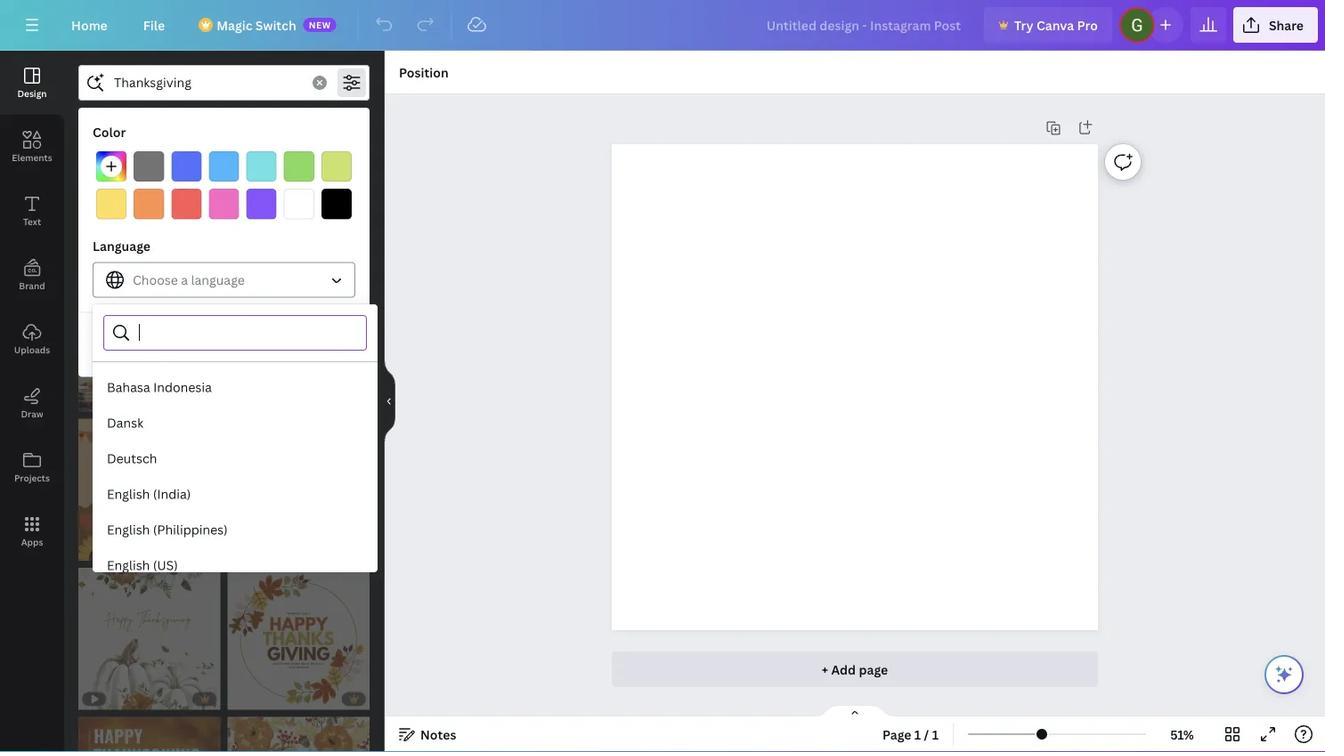 Task type: describe. For each thing, give the bounding box(es) containing it.
neutral organic shapes illustrated fall giveaway instagram post image
[[228, 121, 370, 263]]

color option group
[[93, 148, 356, 223]]

share button
[[1234, 7, 1319, 43]]

Grass green button
[[284, 151, 314, 182]]

elements button
[[0, 115, 64, 179]]

dansk
[[107, 415, 144, 432]]

clear all (0) button
[[93, 327, 356, 363]]

add a new color image
[[96, 151, 127, 182]]

position button
[[392, 58, 456, 86]]

brand
[[19, 280, 45, 292]]

try
[[1015, 16, 1034, 33]]

Black button
[[322, 189, 352, 219]]

language
[[93, 238, 151, 255]]

text button
[[0, 179, 64, 243]]

english for english (india)
[[107, 486, 150, 503]]

Turquoise blue button
[[246, 151, 277, 182]]

design
[[17, 87, 47, 99]]

Purple button
[[246, 189, 277, 219]]

royal blue image
[[171, 151, 202, 182]]

english for english (us)
[[107, 557, 150, 574]]

draw button
[[0, 372, 64, 436]]

canva
[[1037, 16, 1075, 33]]

text
[[23, 216, 41, 228]]

english (philippines) button
[[93, 512, 378, 548]]

lime image
[[322, 151, 352, 182]]

uploads
[[14, 344, 50, 356]]

english for english (philippines)
[[107, 522, 150, 539]]

clear all (0)
[[189, 337, 259, 354]]

dansk button
[[93, 405, 378, 441]]

new
[[309, 19, 331, 31]]

english (us) button
[[93, 548, 378, 584]]

(india)
[[153, 486, 191, 503]]

(philippines)
[[153, 522, 228, 539]]

english (philippines) option
[[93, 512, 378, 548]]

Orange button
[[134, 189, 164, 219]]

english (india) button
[[93, 477, 378, 512]]

bahasa indonesia button
[[93, 370, 378, 405]]

share
[[1270, 16, 1304, 33]]

home
[[71, 16, 108, 33]]

draw
[[21, 408, 43, 420]]

deutsch
[[107, 450, 157, 467]]

orange illustrated happy thanksgiving instagram post image
[[228, 568, 370, 711]]

page 1 / 1
[[883, 727, 939, 744]]

+
[[822, 662, 829, 679]]

bahasa
[[107, 379, 150, 396]]

Language button
[[93, 262, 356, 298]]

(us)
[[153, 557, 178, 574]]

file button
[[129, 7, 179, 43]]

happy thanksgiving instagram post group
[[78, 568, 221, 711]]

purple image
[[246, 189, 277, 219]]

language
[[191, 272, 245, 289]]

white and orange modern thanksgiving instagram post image
[[78, 718, 221, 753]]

side panel tab list
[[0, 51, 64, 564]]

apps button
[[0, 500, 64, 564]]

Pink button
[[209, 189, 239, 219]]

choose a language
[[133, 272, 245, 289]]

white and grey modern thanksgiving instagram post image
[[78, 121, 221, 263]]

add a new color image
[[96, 151, 127, 182]]

+ add page button
[[612, 652, 1099, 688]]

color
[[93, 123, 126, 140]]

templates
[[126, 116, 189, 133]]

(0)
[[242, 337, 259, 354]]

page
[[859, 662, 889, 679]]

1 1 from the left
[[915, 727, 922, 744]]

white image
[[284, 189, 314, 219]]

try canva pro button
[[985, 7, 1113, 43]]

hide image
[[384, 359, 396, 445]]

notes
[[421, 727, 457, 744]]

2 1 from the left
[[933, 727, 939, 744]]

templates button
[[78, 108, 237, 142]]

projects button
[[0, 436, 64, 500]]

show pages image
[[813, 705, 898, 719]]

add
[[832, 662, 856, 679]]



Task type: locate. For each thing, give the bounding box(es) containing it.
english (us) option
[[93, 548, 378, 584]]

design button
[[0, 51, 64, 115]]

coral red image
[[171, 189, 202, 219], [171, 189, 202, 219]]

deutsch option
[[93, 441, 378, 477]]

english (us)
[[107, 557, 178, 574]]

pink image
[[209, 189, 239, 219], [209, 189, 239, 219]]

indonesia
[[153, 379, 212, 396]]

position
[[399, 64, 449, 81]]

#737373 image
[[134, 151, 164, 182], [134, 151, 164, 182]]

page
[[883, 727, 912, 744]]

try canva pro
[[1015, 16, 1099, 33]]

white image
[[284, 189, 314, 219]]

1 vertical spatial english
[[107, 522, 150, 539]]

bahasa indonesia
[[107, 379, 212, 396]]

notes button
[[392, 721, 464, 749]]

brown orange fall collage instagram post image
[[78, 270, 221, 412]]

orange watercolor happy thanksgiving instagram post image
[[228, 718, 370, 753]]

uploads button
[[0, 307, 64, 372]]

english
[[107, 486, 150, 503], [107, 522, 150, 539], [107, 557, 150, 574]]

english up english (us)
[[107, 522, 150, 539]]

a
[[181, 272, 188, 289]]

/
[[924, 727, 930, 744]]

switch
[[256, 16, 296, 33]]

all
[[224, 337, 239, 354]]

orange illustrated happy thanksgiving instagram post group
[[228, 568, 370, 711]]

pro
[[1078, 16, 1099, 33]]

#737373 button
[[134, 151, 164, 182]]

language list box
[[93, 370, 378, 753]]

1 horizontal spatial 1
[[933, 727, 939, 744]]

lime image
[[322, 151, 352, 182]]

Royal blue button
[[171, 151, 202, 182]]

1 left /
[[915, 727, 922, 744]]

apps
[[21, 536, 43, 548]]

Light blue button
[[209, 151, 239, 182]]

purple image
[[246, 189, 277, 219]]

orange brown illustrative happy thanksgiving instagram post image
[[78, 419, 221, 561]]

file
[[143, 16, 165, 33]]

Yellow button
[[96, 189, 127, 219]]

deutsch button
[[93, 441, 378, 477]]

royal blue image
[[171, 151, 202, 182]]

main menu bar
[[0, 0, 1326, 51]]

None search field
[[139, 316, 356, 350]]

51%
[[1171, 727, 1195, 744]]

0 horizontal spatial 1
[[915, 727, 922, 744]]

english (philippines)
[[107, 522, 228, 539]]

light blue image
[[209, 151, 239, 182], [209, 151, 239, 182]]

brand button
[[0, 243, 64, 307]]

english (india) option
[[93, 477, 378, 512]]

english inside "button"
[[107, 557, 150, 574]]

dansk option
[[93, 405, 378, 441]]

Coral red button
[[171, 189, 202, 219]]

1 english from the top
[[107, 486, 150, 503]]

51% button
[[1154, 721, 1212, 749]]

2 english from the top
[[107, 522, 150, 539]]

elements
[[12, 151, 52, 163]]

orange image
[[134, 189, 164, 219], [134, 189, 164, 219]]

Lime button
[[322, 151, 352, 182]]

White button
[[284, 189, 314, 219]]

grass green image
[[284, 151, 314, 182], [284, 151, 314, 182]]

black image
[[322, 189, 352, 219], [322, 189, 352, 219]]

3 english from the top
[[107, 557, 150, 574]]

canva assistant image
[[1274, 665, 1296, 686]]

clear
[[189, 337, 221, 354]]

projects
[[14, 472, 50, 484]]

Design title text field
[[753, 7, 977, 43]]

turquoise blue image
[[246, 151, 277, 182], [246, 151, 277, 182]]

yellow image
[[96, 189, 127, 219], [96, 189, 127, 219]]

choose
[[133, 272, 178, 289]]

brown natural hello fall instagram post image
[[228, 270, 370, 412]]

english inside button
[[107, 522, 150, 539]]

english inside button
[[107, 486, 150, 503]]

1
[[915, 727, 922, 744], [933, 727, 939, 744]]

Use 5+ words to describe... search field
[[114, 66, 302, 100]]

1 right /
[[933, 727, 939, 744]]

magic switch
[[217, 16, 296, 33]]

magic
[[217, 16, 253, 33]]

bahasa indonesia option
[[93, 370, 378, 405]]

2 vertical spatial english
[[107, 557, 150, 574]]

0 vertical spatial english
[[107, 486, 150, 503]]

english (india)
[[107, 486, 191, 503]]

english down deutsch
[[107, 486, 150, 503]]

english left (us)
[[107, 557, 150, 574]]

+ add page
[[822, 662, 889, 679]]

home link
[[57, 7, 122, 43]]



Task type: vqa. For each thing, say whether or not it's contained in the screenshot.
Try Canva Pro button
yes



